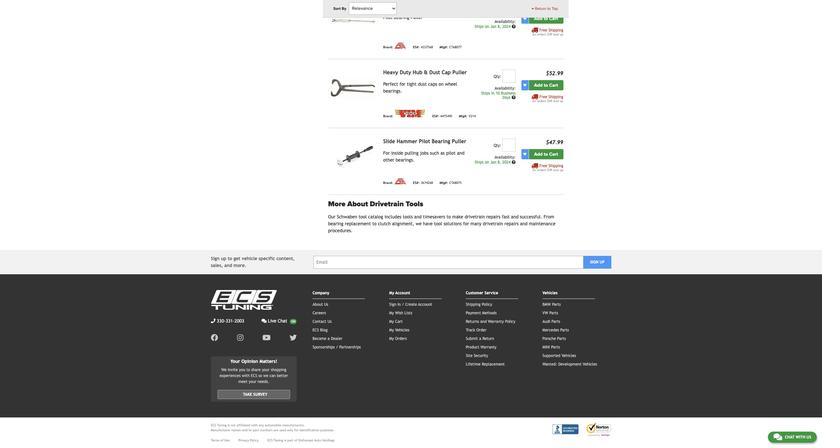 Task type: vqa. For each thing, say whether or not it's contained in the screenshot.
CTA8077
yes



Task type: describe. For each thing, give the bounding box(es) containing it.
in
[[398, 302, 401, 307]]

es#: for dust
[[433, 114, 439, 118]]

my for my orders
[[390, 336, 394, 341]]

es#: 4475495
[[433, 114, 453, 118]]

for inside perfect for tight dust caps on wheel bearings.
[[400, 81, 406, 87]]

1 horizontal spatial your
[[262, 367, 270, 372]]

porsche parts link
[[543, 336, 566, 341]]

to down return to top at right
[[544, 16, 548, 21]]

1 vertical spatial account
[[418, 302, 433, 307]]

bmw
[[543, 302, 551, 307]]

1 vertical spatial policy
[[505, 319, 516, 324]]

add to cart for $47.99
[[535, 151, 559, 157]]

for inside our schwaben tool catalog includes tools and timesavers to make drivetrain repairs fast and successful. from bearing replacement to clutch alignment, we have tool solutions for many drivetrain repairs and maintenance procedures.
[[464, 221, 469, 226]]

payment methods
[[466, 311, 497, 315]]

orders for $47.99
[[537, 168, 547, 172]]

sign for sign up
[[591, 260, 599, 264]]

maintenance
[[529, 221, 556, 226]]

caret up image
[[532, 7, 534, 11]]

submit a return
[[466, 336, 495, 341]]

shipping for $47.99
[[549, 163, 564, 168]]

schwaben
[[337, 214, 358, 219]]

1 horizontal spatial part
[[288, 438, 294, 442]]

330-331-2003 link
[[211, 318, 244, 325]]

330-
[[217, 318, 226, 324]]

ships on jan 8, 2024 for question circle image related to ships on jan 8, 2024
[[475, 24, 512, 29]]

company
[[313, 291, 330, 295]]

0 horizontal spatial chat
[[278, 318, 287, 324]]

0 vertical spatial mfg#:
[[440, 45, 448, 49]]

mercedes parts link
[[543, 328, 569, 332]]

ecs for ecs blog
[[313, 328, 319, 332]]

1 availability: from the top
[[495, 19, 516, 24]]

vim tools - corporate logo image
[[395, 109, 426, 117]]

ecs blog link
[[313, 328, 328, 332]]

get
[[234, 256, 241, 261]]

to down catalog at the top of page
[[373, 221, 377, 226]]

my orders link
[[390, 336, 407, 341]]

caps
[[429, 81, 438, 87]]

and up order
[[481, 319, 487, 324]]

supported vehicles link
[[543, 353, 576, 358]]

to left top in the right top of the page
[[548, 6, 551, 11]]

sign for sign up to get vehicle specific content, sales, and more.
[[211, 256, 220, 261]]

careers
[[313, 311, 326, 315]]

and inside sign up to get vehicle specific content, sales, and more.
[[225, 263, 232, 268]]

bmw parts
[[543, 302, 561, 307]]

sign up
[[591, 260, 605, 264]]

my account
[[390, 291, 411, 295]]

331-
[[226, 318, 235, 324]]

lifetime
[[466, 362, 481, 367]]

up inside sign up to get vehicle specific content, sales, and more.
[[221, 256, 227, 261]]

up inside "button"
[[600, 260, 605, 264]]

ecs tuning is not affiliated with any automobile manufacturers. manufacturer names and/or part numbers are used only for identification purposes.
[[211, 423, 335, 432]]

lists
[[405, 311, 413, 315]]

successful.
[[520, 214, 543, 219]]

catalog
[[368, 214, 384, 219]]

1 vertical spatial your
[[249, 379, 257, 384]]

manufacturer
[[211, 428, 231, 432]]

more about drivetrain tools
[[328, 200, 424, 208]]

add for $47.99
[[535, 151, 543, 157]]

2 horizontal spatial with
[[796, 435, 806, 439]]

3674268
[[421, 181, 433, 185]]

0 horizontal spatial account
[[396, 291, 411, 295]]

jan for question circle icon on the right top
[[491, 160, 497, 164]]

availability: for heavy duty hub & dust cap puller
[[495, 86, 516, 91]]

sign up button
[[584, 256, 612, 269]]

terms of use link
[[211, 438, 230, 443]]

vehicles up bmw parts link
[[543, 291, 558, 295]]

numbers
[[260, 428, 273, 432]]

wanted: development vehicles
[[543, 362, 598, 367]]

and right fast
[[512, 214, 519, 219]]

vw parts
[[543, 311, 559, 315]]

vehicle
[[242, 256, 257, 261]]

$52.99
[[546, 70, 564, 76]]

1 horizontal spatial return
[[535, 6, 547, 11]]

take survey button
[[218, 390, 290, 399]]

comments image
[[774, 433, 783, 441]]

orders for $66.99
[[537, 32, 547, 36]]

and down successful.
[[521, 221, 528, 226]]

Email email field
[[314, 256, 584, 269]]

manufacturers.
[[283, 423, 305, 427]]

1 horizontal spatial about
[[348, 200, 368, 208]]

add to cart button for $52.99
[[529, 80, 564, 90]]

mfg#: cta8077
[[440, 45, 462, 49]]

and down top in the right top of the page
[[554, 32, 559, 36]]

procedures.
[[328, 228, 353, 233]]

wish
[[395, 311, 404, 315]]

my cart
[[390, 319, 403, 324]]

my wish lists link
[[390, 311, 413, 315]]

only
[[287, 428, 293, 432]]

clutch
[[378, 221, 391, 226]]

0 vertical spatial bearing
[[419, 3, 438, 9]]

$49 for $66.99
[[548, 32, 553, 36]]

up for $66.99
[[560, 32, 564, 36]]

1 vertical spatial warranty
[[481, 345, 497, 349]]

replacement
[[482, 362, 505, 367]]

your opinion matters!
[[231, 359, 278, 364]]

purposes.
[[321, 428, 335, 432]]

my for my wish lists
[[390, 311, 394, 315]]

site security
[[466, 353, 488, 358]]

slide hammer bearing puller link
[[384, 3, 454, 9]]

on inside perfect for tight dust caps on wheel bearings.
[[439, 81, 444, 87]]

1 horizontal spatial chat
[[786, 435, 795, 439]]

cart for $52.99
[[550, 82, 559, 88]]

my wish lists
[[390, 311, 413, 315]]

2 of from the left
[[295, 438, 298, 442]]

shipping for $66.99
[[549, 28, 564, 32]]

qty: for slide hammer pilot bearing puller
[[494, 143, 502, 148]]

cap
[[442, 69, 451, 75]]

track
[[466, 328, 476, 332]]

shipping for $52.99
[[549, 94, 564, 99]]

2024 for question circle image related to ships on jan 8, 2024
[[503, 24, 511, 29]]

dealer
[[331, 336, 343, 341]]

parts for porsche parts
[[558, 336, 566, 341]]

mfg#: v214
[[459, 114, 476, 118]]

cta8077
[[450, 45, 462, 49]]

add to wish list image for $52.99
[[524, 83, 527, 87]]

inside
[[392, 150, 404, 156]]

blog
[[320, 328, 328, 332]]

free for $66.99
[[540, 28, 548, 32]]

add for $66.99
[[535, 16, 543, 21]]

other
[[384, 157, 395, 162]]

lifetime replacement
[[466, 362, 505, 367]]

question circle image
[[512, 160, 516, 164]]

my for my account
[[390, 291, 395, 295]]

automobile
[[265, 423, 282, 427]]

es#: 4337568
[[413, 45, 433, 49]]

0 vertical spatial repairs
[[487, 214, 501, 219]]

1 vertical spatial return
[[483, 336, 495, 341]]

to up solutions
[[447, 214, 451, 219]]

add to wish list image for $47.99
[[524, 152, 527, 156]]

needs.
[[258, 379, 270, 384]]

us for about us
[[324, 302, 329, 307]]

to down $52.99
[[544, 82, 548, 88]]

$49 for $47.99
[[548, 168, 553, 172]]

jobs
[[420, 150, 429, 156]]

parts for vw parts
[[550, 311, 559, 315]]

0 vertical spatial ships
[[475, 24, 484, 29]]

0 vertical spatial tool
[[359, 214, 367, 219]]

0 vertical spatial warranty
[[488, 319, 504, 324]]

es#4475495 - v214 - heavy duty hub & dust cap puller - perfect for tight dust caps on wheel bearings. - vim tools - audi bmw volkswagen mercedes benz mini porsche image
[[328, 70, 378, 107]]

8, for question circle icon on the right top
[[498, 160, 502, 164]]

bearings. inside perfect for tight dust caps on wheel bearings.
[[384, 88, 402, 94]]

careers link
[[313, 311, 326, 315]]

track order
[[466, 328, 487, 332]]

privacy
[[239, 438, 249, 442]]

dust
[[418, 81, 427, 87]]

1 vertical spatial drivetrain
[[483, 221, 504, 226]]

live chat
[[268, 318, 287, 324]]

is for part
[[284, 438, 287, 442]]

names
[[232, 428, 241, 432]]

take
[[243, 392, 252, 397]]

$47.99
[[546, 139, 564, 145]]

mercedes
[[543, 328, 559, 332]]

opinion
[[242, 359, 258, 364]]

in
[[492, 91, 495, 95]]

1 of from the left
[[221, 438, 224, 442]]

heavy duty hub & dust cap puller
[[384, 69, 467, 75]]

live
[[268, 318, 277, 324]]

hammer for bearing
[[397, 3, 418, 9]]

brand: for slide hammer bearing puller
[[384, 45, 394, 49]]

customer
[[466, 291, 484, 295]]

mfg#: for puller
[[440, 181, 448, 185]]

cta8075
[[450, 181, 462, 185]]

ships for slide hammer pilot bearing puller
[[475, 160, 484, 164]]

wheel
[[445, 81, 458, 87]]

free for $52.99
[[540, 94, 548, 99]]

facebook logo image
[[211, 334, 218, 341]]

bearings. inside for inside pulling jobs such as pilot and other bearings.
[[396, 157, 415, 162]]

site security link
[[466, 353, 488, 358]]

cart for $66.99
[[550, 16, 559, 21]]

sponsorships
[[313, 345, 335, 349]]

parts for bmw parts
[[553, 302, 561, 307]]

vw parts link
[[543, 311, 559, 315]]

not
[[231, 423, 236, 427]]

$49 for $52.99
[[548, 99, 553, 103]]

terms of use
[[211, 438, 230, 442]]

more.
[[234, 263, 247, 268]]

shipping policy link
[[466, 302, 493, 307]]

shipping up the payment
[[466, 302, 481, 307]]

slide for slide hammer pilot bearing puller
[[384, 138, 395, 144]]

phone image
[[211, 319, 216, 323]]

privacy policy
[[239, 438, 259, 442]]

1 vertical spatial repairs
[[505, 221, 519, 226]]

ecs for ecs tuning is not affiliated with any automobile manufacturers. manufacturer names and/or part numbers are used only for identification purposes.
[[211, 423, 216, 427]]

have
[[423, 221, 433, 226]]



Task type: locate. For each thing, give the bounding box(es) containing it.
tool down timesavers
[[434, 221, 443, 226]]

heavy duty hub & dust cap puller link
[[384, 69, 467, 75]]

ecs
[[313, 328, 319, 332], [251, 373, 257, 378], [211, 423, 216, 427], [268, 438, 273, 442]]

$49 down return to top at right
[[548, 32, 553, 36]]

es#3674268 - cta8075 - slide hammer pilot bearing puller - for inside pulling jobs such as pilot and other bearings. - cta tools - audi bmw volkswagen mercedes benz mini porsche image
[[328, 139, 378, 176]]

es#: for puller
[[413, 181, 420, 185]]

cart
[[550, 16, 559, 21], [550, 82, 559, 88], [550, 151, 559, 157], [395, 319, 403, 324]]

holdings
[[322, 438, 335, 442]]

2003
[[235, 318, 244, 324]]

3 free shipping on orders $49 and up from the top
[[533, 163, 564, 172]]

my left 'orders'
[[390, 336, 394, 341]]

brand: left vim tools - corporate logo
[[384, 114, 394, 118]]

add to wish list image
[[524, 17, 527, 20]]

3 my from the top
[[390, 319, 394, 324]]

$49 down $47.99
[[548, 168, 553, 172]]

3 availability: from the top
[[495, 155, 516, 160]]

we left have
[[416, 221, 422, 226]]

return down order
[[483, 336, 495, 341]]

2 availability: from the top
[[495, 86, 516, 91]]

repairs down fast
[[505, 221, 519, 226]]

shipping down $52.99
[[549, 94, 564, 99]]

0 vertical spatial 8,
[[498, 24, 502, 29]]

sort
[[334, 6, 341, 11]]

drivetrain down fast
[[483, 221, 504, 226]]

site
[[466, 353, 473, 358]]

es#: left 4337568
[[413, 45, 420, 49]]

1 add to cart from the top
[[535, 16, 559, 21]]

for left many
[[464, 221, 469, 226]]

survey
[[254, 392, 268, 397]]

1 vertical spatial add to cart button
[[529, 80, 564, 90]]

audi
[[543, 319, 551, 324]]

account up in
[[396, 291, 411, 295]]

1 vertical spatial jan
[[491, 160, 497, 164]]

contact
[[313, 319, 327, 324]]

is
[[228, 423, 230, 427], [284, 438, 287, 442]]

slide hammer bearing puller
[[384, 3, 454, 9]]

2 hammer from the top
[[397, 138, 418, 144]]

0 vertical spatial slide
[[384, 3, 395, 9]]

2 8, from the top
[[498, 160, 502, 164]]

1 horizontal spatial tool
[[434, 221, 443, 226]]

shopping
[[271, 367, 287, 372]]

timesavers
[[423, 214, 446, 219]]

1 vertical spatial $49
[[548, 99, 553, 103]]

tools
[[403, 214, 413, 219]]

None number field
[[503, 3, 516, 16], [503, 70, 516, 83], [503, 139, 516, 152], [503, 3, 516, 16], [503, 70, 516, 83], [503, 139, 516, 152]]

add to cart button for $66.99
[[529, 13, 564, 24]]

pilot
[[384, 15, 393, 20], [419, 138, 431, 144]]

1 vertical spatial es#:
[[433, 114, 439, 118]]

4475495
[[441, 114, 453, 118]]

mini
[[543, 345, 550, 349]]

2024 for question circle icon on the right top
[[503, 160, 511, 164]]

my down my cart link
[[390, 328, 394, 332]]

ecs tuning image
[[211, 290, 277, 310]]

payment
[[466, 311, 481, 315]]

free down return to top link
[[540, 28, 548, 32]]

sign for sign in / create account
[[390, 302, 397, 307]]

1 horizontal spatial for
[[400, 81, 406, 87]]

0 vertical spatial pilot
[[384, 15, 393, 20]]

slide hammer pilot bearing puller link
[[384, 138, 467, 144]]

es#: left 4475495
[[433, 114, 439, 118]]

2 slide from the top
[[384, 138, 395, 144]]

1 vertical spatial bearing
[[394, 15, 410, 20]]

ships on jan 8, 2024 for question circle icon on the right top
[[475, 160, 512, 164]]

es#: 3674268
[[413, 181, 433, 185]]

with
[[242, 373, 250, 378], [251, 423, 258, 427], [796, 435, 806, 439]]

bearing down the slide hammer bearing puller
[[394, 15, 410, 20]]

3 brand: from the top
[[384, 181, 394, 185]]

wanted:
[[543, 362, 558, 367]]

0 vertical spatial add to wish list image
[[524, 83, 527, 87]]

orders down $47.99
[[537, 168, 547, 172]]

brand: up drivetrain in the left top of the page
[[384, 181, 394, 185]]

0 vertical spatial drivetrain
[[465, 214, 485, 219]]

2 free shipping on orders $49 and up from the top
[[533, 94, 564, 103]]

1 vertical spatial mfg#:
[[459, 114, 468, 118]]

take survey
[[243, 392, 268, 397]]

cart for $47.99
[[550, 151, 559, 157]]

0 vertical spatial add to cart
[[535, 16, 559, 21]]

part down only
[[288, 438, 294, 442]]

is down used
[[284, 438, 287, 442]]

terms
[[211, 438, 220, 442]]

0 vertical spatial availability:
[[495, 19, 516, 24]]

brand: for slide hammer pilot bearing puller
[[384, 181, 394, 185]]

1 vertical spatial hammer
[[397, 138, 418, 144]]

us for contact us
[[328, 319, 332, 324]]

ships for heavy duty hub & dust cap puller
[[482, 91, 491, 95]]

shipping policy
[[466, 302, 493, 307]]

cart down $47.99
[[550, 151, 559, 157]]

3 add to cart from the top
[[535, 151, 559, 157]]

hammer up pilot bearing puller
[[397, 3, 418, 9]]

parts right bmw
[[553, 302, 561, 307]]

question circle image
[[512, 25, 516, 28], [512, 96, 516, 100]]

2 add to cart from the top
[[535, 82, 559, 88]]

1 vertical spatial about
[[313, 302, 323, 307]]

live chat link
[[262, 318, 297, 325]]

us right contact
[[328, 319, 332, 324]]

2 vertical spatial bearing
[[432, 138, 451, 144]]

0 horizontal spatial of
[[221, 438, 224, 442]]

$66.99
[[546, 4, 564, 10]]

3 $49 from the top
[[548, 168, 553, 172]]

my for my cart
[[390, 319, 394, 324]]

repairs left fast
[[487, 214, 501, 219]]

2 vertical spatial availability:
[[495, 155, 516, 160]]

your up 'so'
[[262, 367, 270, 372]]

hammer for pilot
[[397, 138, 418, 144]]

twitter logo image
[[290, 334, 297, 341]]

used
[[280, 428, 286, 432]]

my cart link
[[390, 319, 403, 324]]

to down $47.99
[[544, 151, 548, 157]]

ships inside ships in 10 business days
[[482, 91, 491, 95]]

mfg#: left cta8075
[[440, 181, 448, 185]]

ships in 10 business days
[[482, 91, 516, 100]]

2 a from the left
[[480, 336, 482, 341]]

and right tools
[[415, 214, 422, 219]]

2 $49 from the top
[[548, 99, 553, 103]]

up for $52.99
[[560, 99, 564, 103]]

to inside sign up to get vehicle specific content, sales, and more.
[[228, 256, 232, 261]]

and
[[554, 32, 559, 36], [554, 99, 559, 103], [457, 150, 465, 156], [554, 168, 559, 172], [415, 214, 422, 219], [512, 214, 519, 219], [521, 221, 528, 226], [225, 263, 232, 268], [481, 319, 487, 324]]

free shipping on orders $49 and up for $52.99
[[533, 94, 564, 103]]

tools
[[406, 200, 424, 208]]

drivetrain up many
[[465, 214, 485, 219]]

1 free shipping on orders $49 and up from the top
[[533, 28, 564, 36]]

1 vertical spatial slide
[[384, 138, 395, 144]]

so
[[259, 373, 262, 378]]

2 vertical spatial orders
[[537, 168, 547, 172]]

2 vertical spatial brand:
[[384, 181, 394, 185]]

cta tools - corporate logo image for slide hammer bearing puller
[[395, 43, 407, 49]]

1 orders from the top
[[537, 32, 547, 36]]

2 2024 from the top
[[503, 160, 511, 164]]

1 vertical spatial qty:
[[494, 143, 502, 148]]

with inside ecs tuning is not affiliated with any automobile manufacturers. manufacturer names and/or part numbers are used only for identification purposes.
[[251, 423, 258, 427]]

add for $52.99
[[535, 82, 543, 88]]

1 qty: from the top
[[494, 74, 502, 79]]

policy for privacy policy
[[250, 438, 259, 442]]

my vehicles link
[[390, 328, 410, 332]]

$49 down $52.99
[[548, 99, 553, 103]]

1 horizontal spatial repairs
[[505, 221, 519, 226]]

parts right vw
[[550, 311, 559, 315]]

0 horizontal spatial sign
[[211, 256, 220, 261]]

policy inside 'link'
[[250, 438, 259, 442]]

of left use
[[221, 438, 224, 442]]

2 ships on jan 8, 2024 from the top
[[475, 160, 512, 164]]

3 add from the top
[[535, 151, 543, 157]]

of left enthusiast
[[295, 438, 298, 442]]

2 brand: from the top
[[384, 114, 394, 118]]

dust
[[430, 69, 441, 75]]

sign up to get vehicle specific content, sales, and more.
[[211, 256, 295, 268]]

question circle image for ships in 10 business days
[[512, 96, 516, 100]]

such
[[430, 150, 439, 156]]

can
[[270, 373, 276, 378]]

sign
[[211, 256, 220, 261], [591, 260, 599, 264], [390, 302, 397, 307]]

qty:
[[494, 74, 502, 79], [494, 143, 502, 148]]

to left get
[[228, 256, 232, 261]]

1 horizontal spatial tuning
[[274, 438, 283, 442]]

for inside ecs tuning is not affiliated with any automobile manufacturers. manufacturer names and/or part numbers are used only for identification purposes.
[[294, 428, 299, 432]]

jan
[[491, 24, 497, 29], [491, 160, 497, 164]]

add to cart button
[[529, 13, 564, 24], [529, 80, 564, 90], [529, 149, 564, 159]]

replacement
[[345, 221, 371, 226]]

add to cart button down $47.99
[[529, 149, 564, 159]]

2 free from the top
[[540, 94, 548, 99]]

use
[[225, 438, 230, 442]]

0 vertical spatial free shipping on orders $49 and up
[[533, 28, 564, 36]]

my left wish
[[390, 311, 394, 315]]

0 vertical spatial is
[[228, 423, 230, 427]]

0 horizontal spatial part
[[253, 428, 259, 432]]

1 vertical spatial add to wish list image
[[524, 152, 527, 156]]

slide for slide hammer bearing puller
[[384, 3, 395, 9]]

add to wish list image
[[524, 83, 527, 87], [524, 152, 527, 156]]

vehicles up 'orders'
[[395, 328, 410, 332]]

ecs up manufacturer
[[211, 423, 216, 427]]

2 horizontal spatial sign
[[591, 260, 599, 264]]

tuning inside ecs tuning is not affiliated with any automobile manufacturers. manufacturer names and/or part numbers are used only for identification purposes.
[[217, 423, 227, 427]]

chat right live
[[278, 318, 287, 324]]

shipping down $47.99
[[549, 163, 564, 168]]

2 horizontal spatial policy
[[505, 319, 516, 324]]

3 orders from the top
[[537, 168, 547, 172]]

ecs blog
[[313, 328, 328, 332]]

0 vertical spatial bearings.
[[384, 88, 402, 94]]

with inside we invite you to share your shopping experiences with ecs so we can better meet your needs.
[[242, 373, 250, 378]]

0 horizontal spatial about
[[313, 302, 323, 307]]

0 vertical spatial $49
[[548, 32, 553, 36]]

1 vertical spatial add
[[535, 82, 543, 88]]

is for not
[[228, 423, 230, 427]]

free down $47.99
[[540, 163, 548, 168]]

and/or
[[242, 428, 252, 432]]

1 add to wish list image from the top
[[524, 83, 527, 87]]

1 hammer from the top
[[397, 3, 418, 9]]

tuning for part
[[274, 438, 283, 442]]

customer service
[[466, 291, 499, 295]]

1 vertical spatial with
[[251, 423, 258, 427]]

1 horizontal spatial policy
[[482, 302, 493, 307]]

orders
[[537, 32, 547, 36], [537, 99, 547, 103], [537, 168, 547, 172]]

us up careers
[[324, 302, 329, 307]]

ecs for ecs tuning is part of enthusiast auto holdings
[[268, 438, 273, 442]]

tuning up manufacturer
[[217, 423, 227, 427]]

1 question circle image from the top
[[512, 25, 516, 28]]

chat with us link
[[769, 432, 818, 443]]

our schwaben tool catalog includes tools and timesavers to make drivetrain repairs fast and successful. from bearing replacement to clutch alignment, we have tool solutions for many drivetrain repairs and maintenance procedures.
[[328, 214, 556, 233]]

we
[[221, 367, 227, 372]]

add to cart for $52.99
[[535, 82, 559, 88]]

free shipping on orders $49 and up for $47.99
[[533, 163, 564, 172]]

3 free from the top
[[540, 163, 548, 168]]

parts for mercedes parts
[[561, 328, 569, 332]]

my up my vehicles
[[390, 319, 394, 324]]

1 8, from the top
[[498, 24, 502, 29]]

1 vertical spatial tool
[[434, 221, 443, 226]]

parts down mercedes parts link
[[558, 336, 566, 341]]

warranty up security
[[481, 345, 497, 349]]

2 question circle image from the top
[[512, 96, 516, 100]]

cart down $52.99
[[550, 82, 559, 88]]

0 vertical spatial your
[[262, 367, 270, 372]]

qty: for heavy duty hub & dust cap puller
[[494, 74, 502, 79]]

mfg#: cta8075
[[440, 181, 462, 185]]

1 vertical spatial orders
[[537, 99, 547, 103]]

and down $47.99
[[554, 168, 559, 172]]

2 my from the top
[[390, 311, 394, 315]]

2 vertical spatial us
[[807, 435, 812, 439]]

we inside we invite you to share your shopping experiences with ecs so we can better meet your needs.
[[264, 373, 269, 378]]

0 vertical spatial hammer
[[397, 3, 418, 9]]

0 vertical spatial chat
[[278, 318, 287, 324]]

pilot up 'jobs'
[[419, 138, 431, 144]]

1 horizontal spatial /
[[402, 302, 404, 307]]

slide up for
[[384, 138, 395, 144]]

ships
[[475, 24, 484, 29], [482, 91, 491, 95], [475, 160, 484, 164]]

1 horizontal spatial of
[[295, 438, 298, 442]]

vw
[[543, 311, 549, 315]]

my for my vehicles
[[390, 328, 394, 332]]

2 vertical spatial es#:
[[413, 181, 420, 185]]

to inside we invite you to share your shopping experiences with ecs so we can better meet your needs.
[[247, 367, 250, 372]]

your right meet
[[249, 379, 257, 384]]

bearing
[[419, 3, 438, 9], [394, 15, 410, 20], [432, 138, 451, 144]]

is left 'not'
[[228, 423, 230, 427]]

pilot down the slide hammer bearing puller
[[384, 15, 393, 20]]

development
[[559, 362, 582, 367]]

1 horizontal spatial pilot
[[419, 138, 431, 144]]

1 horizontal spatial with
[[251, 423, 258, 427]]

1 free from the top
[[540, 28, 548, 32]]

0 vertical spatial for
[[400, 81, 406, 87]]

1 vertical spatial pilot
[[419, 138, 431, 144]]

1 cta tools - corporate logo image from the top
[[395, 43, 407, 49]]

0 vertical spatial us
[[324, 302, 329, 307]]

cta tools - corporate logo image
[[395, 43, 407, 49], [395, 178, 407, 184]]

availability: for slide hammer pilot bearing puller
[[495, 155, 516, 160]]

more
[[328, 200, 346, 208]]

cart down wish
[[395, 319, 403, 324]]

ecs down the numbers
[[268, 438, 273, 442]]

/ right in
[[402, 302, 404, 307]]

2 orders from the top
[[537, 99, 547, 103]]

sign inside sign up to get vehicle specific content, sales, and more.
[[211, 256, 220, 261]]

1 add from the top
[[535, 16, 543, 21]]

3 add to cart button from the top
[[529, 149, 564, 159]]

perfect for tight dust caps on wheel bearings.
[[384, 81, 458, 94]]

supported vehicles
[[543, 353, 576, 358]]

/ down "dealer"
[[336, 345, 338, 349]]

2 add from the top
[[535, 82, 543, 88]]

a right submit
[[480, 336, 482, 341]]

policy for shipping policy
[[482, 302, 493, 307]]

es#: left 3674268
[[413, 181, 420, 185]]

identification
[[300, 428, 320, 432]]

part down any at the bottom left of the page
[[253, 428, 259, 432]]

1 ships on jan 8, 2024 from the top
[[475, 24, 512, 29]]

by
[[342, 6, 347, 11]]

cta tools - corporate logo image left es#: 3674268
[[395, 178, 407, 184]]

add to cart down $52.99
[[535, 82, 559, 88]]

1 slide from the top
[[384, 3, 395, 9]]

2 vertical spatial for
[[294, 428, 299, 432]]

contact us link
[[313, 319, 332, 324]]

sign inside "button"
[[591, 260, 599, 264]]

1 vertical spatial for
[[464, 221, 469, 226]]

affiliated
[[237, 423, 250, 427]]

8, for question circle image related to ships on jan 8, 2024
[[498, 24, 502, 29]]

0 horizontal spatial with
[[242, 373, 250, 378]]

add to cart down $47.99
[[535, 151, 559, 157]]

youtube logo image
[[263, 334, 271, 341]]

mfg#: left v214 on the right top of the page
[[459, 114, 468, 118]]

0 vertical spatial account
[[396, 291, 411, 295]]

returns and warranty policy link
[[466, 319, 516, 324]]

free for $47.99
[[540, 163, 548, 168]]

es#4337568 - cta8077 - slide hammer bearing puller - pilot bearing puller - cta tools - audi bmw volkswagen mercedes benz mini porsche image
[[328, 3, 378, 40]]

1 vertical spatial chat
[[786, 435, 795, 439]]

about up schwaben
[[348, 200, 368, 208]]

1 vertical spatial ships on jan 8, 2024
[[475, 160, 512, 164]]

orders down $52.99
[[537, 99, 547, 103]]

1 my from the top
[[390, 291, 395, 295]]

hub
[[413, 69, 423, 75]]

add to cart button down return to top at right
[[529, 13, 564, 24]]

for left tight
[[400, 81, 406, 87]]

a for become
[[328, 336, 330, 341]]

orders for $52.99
[[537, 99, 547, 103]]

parts up porsche parts
[[561, 328, 569, 332]]

1 vertical spatial is
[[284, 438, 287, 442]]

1 vertical spatial we
[[264, 373, 269, 378]]

any
[[259, 423, 264, 427]]

tool up replacement
[[359, 214, 367, 219]]

1 brand: from the top
[[384, 45, 394, 49]]

5 my from the top
[[390, 336, 394, 341]]

1 horizontal spatial is
[[284, 438, 287, 442]]

0 vertical spatial return
[[535, 6, 547, 11]]

1 $49 from the top
[[548, 32, 553, 36]]

we inside our schwaben tool catalog includes tools and timesavers to make drivetrain repairs fast and successful. from bearing replacement to clutch alignment, we have tool solutions for many drivetrain repairs and maintenance procedures.
[[416, 221, 422, 226]]

mfg#: for dust
[[459, 114, 468, 118]]

sales,
[[211, 263, 223, 268]]

mfg#: left 'cta8077'
[[440, 45, 448, 49]]

comments image
[[262, 319, 267, 323]]

is inside ecs tuning is not affiliated with any automobile manufacturers. manufacturer names and/or part numbers are used only for identification purposes.
[[228, 423, 230, 427]]

part inside ecs tuning is not affiliated with any automobile manufacturers. manufacturer names and/or part numbers are used only for identification purposes.
[[253, 428, 259, 432]]

and inside for inside pulling jobs such as pilot and other bearings.
[[457, 150, 465, 156]]

a for submit
[[480, 336, 482, 341]]

for down manufacturers.
[[294, 428, 299, 432]]

cta tools - corporate logo image left es#: 4337568
[[395, 43, 407, 49]]

brand: for heavy duty hub & dust cap puller
[[384, 114, 394, 118]]

chat with us
[[786, 435, 812, 439]]

solutions
[[444, 221, 462, 226]]

add to cart button down $52.99
[[529, 80, 564, 90]]

question circle image for ships on jan 8, 2024
[[512, 25, 516, 28]]

part
[[253, 428, 259, 432], [288, 438, 294, 442]]

1 vertical spatial 2024
[[503, 160, 511, 164]]

about up careers
[[313, 302, 323, 307]]

tool
[[359, 214, 367, 219], [434, 221, 443, 226]]

free shipping on orders $49 and up down return to top at right
[[533, 28, 564, 36]]

0 vertical spatial orders
[[537, 32, 547, 36]]

hammer up "pulling"
[[397, 138, 418, 144]]

track order link
[[466, 328, 487, 332]]

1 a from the left
[[328, 336, 330, 341]]

0 horizontal spatial /
[[336, 345, 338, 349]]

1 vertical spatial free shipping on orders $49 and up
[[533, 94, 564, 103]]

with up meet
[[242, 373, 250, 378]]

0 horizontal spatial is
[[228, 423, 230, 427]]

0 vertical spatial es#:
[[413, 45, 420, 49]]

2 add to wish list image from the top
[[524, 152, 527, 156]]

a left "dealer"
[[328, 336, 330, 341]]

1 add to cart button from the top
[[529, 13, 564, 24]]

0 horizontal spatial your
[[249, 379, 257, 384]]

2 qty: from the top
[[494, 143, 502, 148]]

1 jan from the top
[[491, 24, 497, 29]]

are
[[274, 428, 279, 432]]

become
[[313, 336, 327, 341]]

availability: up business
[[495, 86, 516, 91]]

0 vertical spatial add
[[535, 16, 543, 21]]

4 my from the top
[[390, 328, 394, 332]]

1 horizontal spatial sign
[[390, 302, 397, 307]]

become a dealer link
[[313, 336, 343, 341]]

0 vertical spatial about
[[348, 200, 368, 208]]

0 vertical spatial qty:
[[494, 74, 502, 79]]

0 vertical spatial ships on jan 8, 2024
[[475, 24, 512, 29]]

ecs inside ecs tuning is not affiliated with any automobile manufacturers. manufacturer names and/or part numbers are used only for identification purposes.
[[211, 423, 216, 427]]

up for $47.99
[[560, 168, 564, 172]]

and down $52.99
[[554, 99, 559, 103]]

add to cart for $66.99
[[535, 16, 559, 21]]

0 vertical spatial jan
[[491, 24, 497, 29]]

2 cta tools - corporate logo image from the top
[[395, 178, 407, 184]]

1 vertical spatial /
[[336, 345, 338, 349]]

0 horizontal spatial pilot
[[384, 15, 393, 20]]

bearings. down perfect on the top left
[[384, 88, 402, 94]]

0 horizontal spatial policy
[[250, 438, 259, 442]]

parts for audi parts
[[552, 319, 561, 324]]

vehicles right development at right bottom
[[583, 362, 598, 367]]

2 add to cart button from the top
[[529, 80, 564, 90]]

2 jan from the top
[[491, 160, 497, 164]]

hammer
[[397, 3, 418, 9], [397, 138, 418, 144]]

for inside pulling jobs such as pilot and other bearings.
[[384, 150, 465, 162]]

jan for question circle image related to ships on jan 8, 2024
[[491, 24, 497, 29]]

ecs left blog
[[313, 328, 319, 332]]

0 horizontal spatial repairs
[[487, 214, 501, 219]]

instagram logo image
[[237, 334, 244, 341]]

parts for mini parts
[[552, 345, 560, 349]]

1 vertical spatial part
[[288, 438, 294, 442]]

free shipping on orders $49 and up for $66.99
[[533, 28, 564, 36]]

with left any at the bottom left of the page
[[251, 423, 258, 427]]

2 horizontal spatial for
[[464, 221, 469, 226]]

shipping down top in the right top of the page
[[549, 28, 564, 32]]

0 horizontal spatial for
[[294, 428, 299, 432]]

&
[[424, 69, 428, 75]]

tuning for not
[[217, 423, 227, 427]]

ecs inside we invite you to share your shopping experiences with ecs so we can better meet your needs.
[[251, 373, 257, 378]]

bearing up pilot bearing puller
[[419, 3, 438, 9]]

1 vertical spatial cta tools - corporate logo image
[[395, 178, 407, 184]]

ecs left 'so'
[[251, 373, 257, 378]]

1 2024 from the top
[[503, 24, 511, 29]]

us inside chat with us link
[[807, 435, 812, 439]]

cart down top in the right top of the page
[[550, 16, 559, 21]]

product
[[466, 345, 480, 349]]

brand:
[[384, 45, 394, 49], [384, 114, 394, 118], [384, 181, 394, 185]]

vehicles up the wanted: development vehicles link
[[562, 353, 576, 358]]

0 vertical spatial free
[[540, 28, 548, 32]]

free shipping on orders $49 and up down $52.99
[[533, 94, 564, 103]]

1 vertical spatial bearings.
[[396, 157, 415, 162]]

add to cart button for $47.99
[[529, 149, 564, 159]]

0 vertical spatial part
[[253, 428, 259, 432]]

2 vertical spatial add to cart button
[[529, 149, 564, 159]]

0 vertical spatial policy
[[482, 302, 493, 307]]

cta tools - corporate logo image for slide hammer pilot bearing puller
[[395, 178, 407, 184]]

return right caret up icon at the top right
[[535, 6, 547, 11]]



